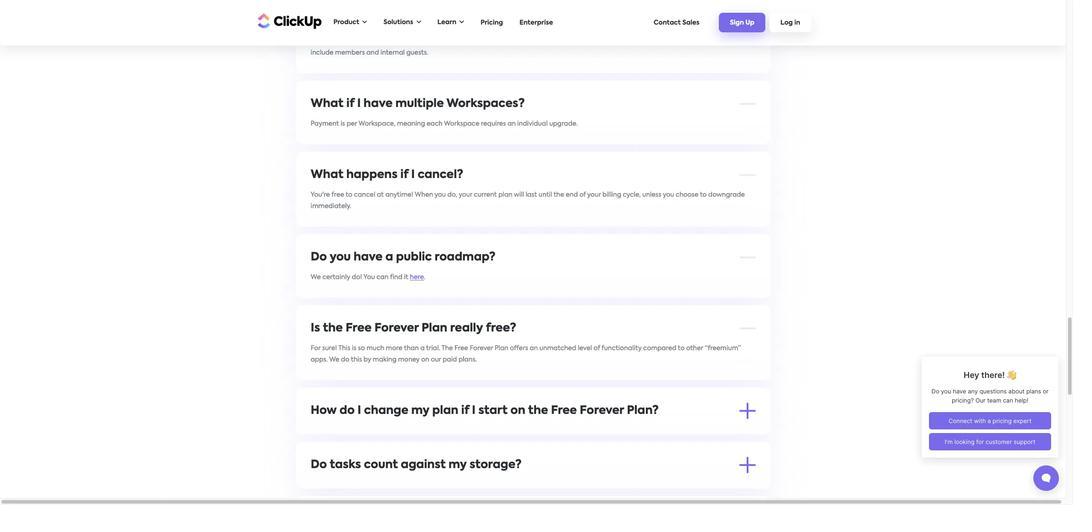 Task type: locate. For each thing, give the bounding box(es) containing it.
paid
[[471, 16, 497, 27], [605, 38, 619, 44], [443, 357, 457, 363]]

on
[[491, 38, 499, 44], [421, 357, 429, 363], [511, 406, 525, 417]]

and down automatically
[[367, 49, 379, 56]]

you right unless
[[663, 192, 674, 198]]

1 horizontal spatial forever
[[470, 345, 493, 352]]

do for do tasks count against my storage?
[[311, 460, 327, 471]]

cycle,
[[623, 192, 641, 198], [567, 428, 585, 434]]

details.
[[631, 428, 654, 434]]

to left take
[[494, 428, 500, 434]]

0 vertical spatial plan
[[422, 323, 447, 334]]

2 horizontal spatial users
[[738, 38, 754, 44]]

at right cancel
[[377, 192, 384, 198]]

0 horizontal spatial and
[[367, 49, 379, 56]]

1 horizontal spatial and
[[587, 428, 600, 434]]

certainly
[[322, 274, 350, 281]]

contact
[[654, 19, 681, 26]]

what for what if i have multiple workspaces?
[[311, 98, 344, 110]]

do left this at the bottom of the page
[[341, 357, 349, 363]]

1 vertical spatial plan
[[432, 406, 458, 417]]

1 vertical spatial of
[[594, 345, 600, 352]]

have up we certainly do! you can find it here .
[[354, 252, 383, 263]]

0 vertical spatial how
[[311, 16, 337, 27]]

1 vertical spatial at
[[377, 192, 384, 198]]

1 vertical spatial my
[[449, 460, 467, 471]]

free up so
[[346, 323, 372, 334]]

your right end on the right top of the page
[[587, 192, 601, 198]]

0 vertical spatial do
[[311, 252, 327, 263]]

2 vertical spatial on
[[511, 406, 525, 417]]

when
[[415, 192, 433, 198]]

forever inside for sure! this is so much more than a trial. the free forever plan offers an unmatched level of functionality compared to other "freemium" apps. we do this by making money on our paid plans.
[[470, 345, 493, 352]]

how am i billed when i add paid users to a workspace?
[[311, 16, 632, 27]]

cancel?
[[418, 169, 463, 181]]

0 horizontal spatial is
[[341, 121, 345, 127]]

here link
[[410, 274, 424, 281]]

0 horizontal spatial my
[[411, 406, 429, 417]]

0 horizontal spatial in
[[541, 38, 547, 44]]

1 horizontal spatial users
[[621, 38, 637, 44]]

billing left unless
[[603, 192, 621, 198]]

apps.
[[311, 357, 328, 363]]

and left payment in the bottom right of the page
[[587, 428, 600, 434]]

is inside for sure! this is so much more than a trial. the free forever plan offers an unmatched level of functionality compared to other "freemium" apps. we do this by making money on our paid plans.
[[352, 345, 356, 352]]

users left added
[[621, 38, 637, 44]]

paid down 'the'
[[443, 357, 457, 363]]

i
[[362, 16, 365, 27], [438, 16, 442, 27], [357, 98, 361, 110], [411, 169, 415, 181], [358, 406, 361, 417], [472, 406, 476, 417]]

forever for than
[[470, 345, 493, 352]]

area
[[477, 428, 492, 434]]

for sure! this is so much more than a trial. the free forever plan offers an unmatched level of functionality compared to other "freemium" apps. we do this by making money on our paid plans.
[[311, 345, 741, 363]]

2 horizontal spatial free
[[551, 406, 577, 417]]

an right offers
[[530, 345, 538, 352]]

in right the left
[[541, 38, 547, 44]]

on right based
[[491, 38, 499, 44]]

1 vertical spatial do
[[340, 406, 355, 417]]

1 vertical spatial in
[[541, 38, 547, 44]]

when
[[403, 16, 435, 27]]

paid right any
[[605, 38, 619, 44]]

0 horizontal spatial plan
[[432, 406, 458, 417]]

0 horizontal spatial cycle,
[[567, 428, 585, 434]]

2 vertical spatial free
[[551, 406, 577, 417]]

to right added
[[661, 38, 668, 44]]

2 vertical spatial paid
[[443, 357, 457, 363]]

i right am
[[362, 16, 365, 27]]

1 horizontal spatial free
[[455, 345, 468, 352]]

0 vertical spatial of
[[580, 192, 586, 198]]

billing left area
[[457, 428, 476, 434]]

forever up more
[[374, 323, 419, 334]]

1 horizontal spatial my
[[449, 460, 467, 471]]

1 vertical spatial cycle,
[[567, 428, 585, 434]]

paid inside the clickup automatically bills you at a prorated price based on the time left in your cycle for any paid users added to your workspace. paid users include members and internal guests.
[[605, 38, 619, 44]]

immediately.
[[311, 203, 351, 210]]

1 vertical spatial we
[[329, 357, 339, 363]]

0 vertical spatial what
[[311, 98, 344, 110]]

at up guests.
[[409, 38, 415, 44]]

billing
[[603, 192, 621, 198], [457, 428, 476, 434]]

2 how from the top
[[311, 406, 337, 417]]

on inside the clickup automatically bills you at a prorated price based on the time left in your cycle for any paid users added to your workspace. paid users include members and internal guests.
[[491, 38, 499, 44]]

1 horizontal spatial paid
[[471, 16, 497, 27]]

forever
[[374, 323, 419, 334], [470, 345, 493, 352], [580, 406, 624, 417]]

free up plans.
[[455, 345, 468, 352]]

0 vertical spatial at
[[409, 38, 415, 44]]

at inside you're free to cancel at anytime! when you do, your current plan will last until the end of your billing cycle, unless you choose to downgrade immediately.
[[377, 192, 384, 198]]

plan inside you're free to cancel at anytime! when you do, your current plan will last until the end of your billing cycle, unless you choose to downgrade immediately.
[[498, 192, 513, 198]]

care
[[518, 428, 532, 434]]

1 vertical spatial is
[[352, 345, 356, 352]]

1 vertical spatial how
[[311, 406, 337, 417]]

you've
[[329, 428, 349, 434]]

1 horizontal spatial cycle,
[[623, 192, 641, 198]]

1 horizontal spatial plan
[[495, 345, 508, 352]]

2 horizontal spatial paid
[[605, 38, 619, 44]]

1 do from the top
[[311, 252, 327, 263]]

how
[[311, 16, 337, 27], [311, 406, 337, 417]]

2 horizontal spatial on
[[511, 406, 525, 417]]

an right the requires
[[508, 121, 516, 127]]

2 vertical spatial forever
[[580, 406, 624, 417]]

to left other
[[678, 345, 685, 352]]

of right end on the right top of the page
[[580, 192, 586, 198]]

1 vertical spatial paid
[[605, 38, 619, 44]]

what for what happens if i cancel?
[[311, 169, 344, 181]]

1 horizontal spatial in
[[795, 20, 800, 26]]

pricing link
[[476, 15, 508, 30]]

product button
[[329, 13, 372, 32]]

0 horizontal spatial we
[[311, 274, 321, 281]]

forever up payment in the bottom right of the page
[[580, 406, 624, 417]]

paid up based
[[471, 16, 497, 27]]

an inside for sure! this is so much more than a trial. the free forever plan offers an unmatched level of functionality compared to other "freemium" apps. we do this by making money on our paid plans.
[[530, 345, 538, 352]]

this
[[351, 357, 362, 363]]

0 horizontal spatial on
[[421, 357, 429, 363]]

of left all
[[533, 428, 540, 434]]

the inside the clickup automatically bills you at a prorated price based on the time left in your cycle for any paid users added to your workspace. paid users include members and internal guests.
[[501, 38, 511, 44]]

clickup image
[[255, 12, 322, 29]]

plan left offers
[[495, 345, 508, 352]]

1 vertical spatial plan
[[495, 345, 508, 352]]

cycle, left unless
[[623, 192, 641, 198]]

workspaces?
[[447, 98, 525, 110]]

left
[[529, 38, 540, 44]]

1 what from the top
[[311, 98, 344, 110]]

1 vertical spatial what
[[311, 169, 344, 181]]

contact sales button
[[649, 15, 704, 30]]

what
[[311, 98, 344, 110], [311, 169, 344, 181]]

upgrade.
[[549, 121, 578, 127]]

1 vertical spatial and
[[587, 428, 600, 434]]

your down contact sales button
[[669, 38, 683, 44]]

have
[[364, 98, 393, 110], [354, 252, 383, 263]]

the right is at the left bottom of the page
[[323, 323, 343, 334]]

1 vertical spatial billing
[[457, 428, 476, 434]]

members
[[335, 49, 365, 56]]

plan inside for sure! this is so much more than a trial. the free forever plan offers an unmatched level of functionality compared to other "freemium" apps. we do this by making money on our paid plans.
[[495, 345, 508, 352]]

we
[[311, 274, 321, 281], [329, 357, 339, 363]]

plan up trial. at the left of page
[[422, 323, 447, 334]]

0 horizontal spatial of
[[533, 428, 540, 434]]

choose
[[676, 192, 699, 198]]

1 horizontal spatial an
[[530, 345, 538, 352]]

time
[[513, 38, 527, 44]]

0 vertical spatial an
[[508, 121, 516, 127]]

at for billed
[[409, 38, 415, 44]]

plan up handy
[[432, 406, 458, 417]]

in
[[795, 20, 800, 26], [541, 38, 547, 44]]

2 vertical spatial of
[[533, 428, 540, 434]]

is left per
[[341, 121, 345, 127]]

1 vertical spatial do
[[311, 460, 327, 471]]

based
[[470, 38, 490, 44]]

do up certainly
[[311, 252, 327, 263]]

do tasks count against my storage?
[[311, 460, 522, 471]]

users up time
[[500, 16, 531, 27]]

the left end on the right top of the page
[[554, 192, 564, 198]]

forever for i
[[580, 406, 624, 417]]

the left time
[[501, 38, 511, 44]]

how up the clickup
[[311, 16, 337, 27]]

0 vertical spatial paid
[[471, 16, 497, 27]]

0 vertical spatial billing
[[603, 192, 621, 198]]

on for start
[[511, 406, 525, 417]]

1 horizontal spatial if
[[400, 169, 408, 181]]

2 what from the top
[[311, 169, 344, 181]]

0 vertical spatial in
[[795, 20, 800, 26]]

do up you've
[[340, 406, 355, 417]]

2 horizontal spatial if
[[461, 406, 469, 417]]

users right the paid
[[738, 38, 754, 44]]

do!
[[352, 274, 362, 281]]

a left team,
[[378, 428, 382, 434]]

if
[[346, 98, 354, 110], [400, 169, 408, 181], [461, 406, 469, 417]]

the inside you're free to cancel at anytime! when you do, your current plan will last until the end of your billing cycle, unless you choose to downgrade immediately.
[[554, 192, 564, 198]]

to up the left
[[533, 16, 546, 27]]

0 vertical spatial is
[[341, 121, 345, 127]]

2 horizontal spatial of
[[594, 345, 600, 352]]

do
[[341, 357, 349, 363], [340, 406, 355, 417]]

0 horizontal spatial if
[[346, 98, 354, 110]]

0 vertical spatial do
[[341, 357, 349, 363]]

1 horizontal spatial is
[[352, 345, 356, 352]]

enterprise
[[520, 19, 553, 26]]

0 vertical spatial my
[[411, 406, 429, 417]]

this
[[338, 345, 350, 352]]

do inside for sure! this is so much more than a trial. the free forever plan offers an unmatched level of functionality compared to other "freemium" apps. we do this by making money on our paid plans.
[[341, 357, 349, 363]]

1 horizontal spatial we
[[329, 357, 339, 363]]

1 vertical spatial on
[[421, 357, 429, 363]]

plan left will
[[498, 192, 513, 198]]

you inside the clickup automatically bills you at a prorated price based on the time left in your cycle for any paid users added to your workspace. paid users include members and internal guests.
[[396, 38, 407, 44]]

how do i change my plan if i start on the free forever plan?
[[311, 406, 659, 417]]

my up affect
[[449, 460, 467, 471]]

what up you're
[[311, 169, 344, 181]]

pricing
[[481, 19, 503, 26]]

free
[[346, 323, 372, 334], [455, 345, 468, 352], [551, 406, 577, 417]]

am
[[340, 16, 359, 27]]

1 how from the top
[[311, 16, 337, 27]]

1 horizontal spatial of
[[580, 192, 586, 198]]

you left the 'do,'
[[435, 192, 446, 198]]

what if i have multiple workspaces?
[[311, 98, 525, 110]]

the up all
[[528, 406, 548, 417]]

free for much
[[455, 345, 468, 352]]

a up guests.
[[417, 38, 421, 44]]

do up no!
[[311, 460, 327, 471]]

billed
[[368, 16, 400, 27]]

2 vertical spatial if
[[461, 406, 469, 417]]

have up the workspace,
[[364, 98, 393, 110]]

on left our
[[421, 357, 429, 363]]

will
[[514, 192, 524, 198]]

to inside the clickup automatically bills you at a prorated price based on the time left in your cycle for any paid users added to your workspace. paid users include members and internal guests.
[[661, 38, 668, 44]]

what up the payment
[[311, 98, 344, 110]]

paid inside for sure! this is so much more than a trial. the free forever plan offers an unmatched level of functionality compared to other "freemium" apps. we do this by making money on our paid plans.
[[443, 357, 457, 363]]

0 horizontal spatial at
[[377, 192, 384, 198]]

a left trial. at the left of page
[[420, 345, 425, 352]]

we left certainly
[[311, 274, 321, 281]]

at for i
[[377, 192, 384, 198]]

change
[[364, 406, 409, 417]]

1 horizontal spatial billing
[[603, 192, 621, 198]]

if up per
[[346, 98, 354, 110]]

users
[[500, 16, 531, 27], [621, 38, 637, 44], [738, 38, 754, 44]]

log
[[781, 20, 793, 26]]

free inside for sure! this is so much more than a trial. the free forever plan offers an unmatched level of functionality compared to other "freemium" apps. we do this by making money on our paid plans.
[[455, 345, 468, 352]]

on for based
[[491, 38, 499, 44]]

no!
[[311, 482, 322, 489]]

on up care
[[511, 406, 525, 417]]

learn button
[[433, 13, 469, 32]]

1 vertical spatial free
[[455, 345, 468, 352]]

you're free to cancel at anytime! when you do, your current plan will last until the end of your billing cycle, unless you choose to downgrade immediately.
[[311, 192, 745, 210]]

if up once you've created a team, we built a handy billing area to take care of all plan, cycle, and payment details.
[[461, 406, 469, 417]]

0 horizontal spatial forever
[[374, 323, 419, 334]]

free for plan
[[551, 406, 577, 417]]

if up anytime!
[[400, 169, 408, 181]]

0 vertical spatial plan
[[498, 192, 513, 198]]

1 vertical spatial forever
[[470, 345, 493, 352]]

you right bills
[[396, 38, 407, 44]]

payment is per workspace, meaning each workspace requires an individual upgrade.
[[311, 121, 578, 127]]

0 vertical spatial cycle,
[[623, 192, 641, 198]]

is left so
[[352, 345, 356, 352]]

money
[[398, 357, 420, 363]]

1 vertical spatial an
[[530, 345, 538, 352]]

how up the once
[[311, 406, 337, 417]]

0 vertical spatial and
[[367, 49, 379, 56]]

cycle, inside you're free to cancel at anytime! when you do, your current plan will last until the end of your billing cycle, unless you choose to downgrade immediately.
[[623, 192, 641, 198]]

cycle, right plan,
[[567, 428, 585, 434]]

of right the level
[[594, 345, 600, 352]]

forever up plans.
[[470, 345, 493, 352]]

by
[[364, 357, 371, 363]]

sales
[[682, 19, 700, 26]]

unless
[[642, 192, 661, 198]]

cycle
[[563, 38, 580, 44]]

0 vertical spatial on
[[491, 38, 499, 44]]

only
[[402, 482, 416, 489]]

0 horizontal spatial free
[[346, 323, 372, 334]]

0 vertical spatial if
[[346, 98, 354, 110]]

of inside you're free to cancel at anytime! when you do, your current plan will last until the end of your billing cycle, unless you choose to downgrade immediately.
[[580, 192, 586, 198]]

my up built
[[411, 406, 429, 417]]

2 do from the top
[[311, 460, 327, 471]]

and
[[367, 49, 379, 56], [587, 428, 600, 434]]

2 horizontal spatial forever
[[580, 406, 624, 417]]

i up created
[[358, 406, 361, 417]]

plan
[[422, 323, 447, 334], [495, 345, 508, 352]]

at inside the clickup automatically bills you at a prorated price based on the time left in your cycle for any paid users added to your workspace. paid users include members and internal guests.
[[409, 38, 415, 44]]

take
[[502, 428, 516, 434]]

your right affect
[[474, 482, 488, 489]]

log in link
[[770, 13, 811, 32]]

here
[[410, 274, 424, 281]]

i left add
[[438, 16, 442, 27]]

plan?
[[627, 406, 659, 417]]

a
[[549, 16, 557, 27], [417, 38, 421, 44], [385, 252, 393, 263], [420, 345, 425, 352], [378, 428, 382, 434], [430, 428, 434, 434]]

1 horizontal spatial on
[[491, 38, 499, 44]]

free up plan,
[[551, 406, 577, 417]]

1 horizontal spatial plan
[[498, 192, 513, 198]]

bills
[[382, 38, 394, 44]]

1 horizontal spatial at
[[409, 38, 415, 44]]

we inside for sure! this is so much more than a trial. the free forever plan offers an unmatched level of functionality compared to other "freemium" apps. we do this by making money on our paid plans.
[[329, 357, 339, 363]]

we down sure!
[[329, 357, 339, 363]]

on inside for sure! this is so much more than a trial. the free forever plan offers an unmatched level of functionality compared to other "freemium" apps. we do this by making money on our paid plans.
[[421, 357, 429, 363]]

add
[[445, 16, 468, 27]]

0 horizontal spatial paid
[[443, 357, 457, 363]]

in right log
[[795, 20, 800, 26]]



Task type: describe. For each thing, give the bounding box(es) containing it.
is
[[311, 323, 320, 334]]

multiple
[[395, 98, 444, 110]]

to inside for sure! this is so much more than a trial. the free forever plan offers an unmatched level of functionality compared to other "freemium" apps. we do this by making money on our paid plans.
[[678, 345, 685, 352]]

the
[[442, 345, 453, 352]]

0 vertical spatial forever
[[374, 323, 419, 334]]

workspace
[[444, 121, 479, 127]]

in inside the clickup automatically bills you at a prorated price based on the time left in your cycle for any paid users added to your workspace. paid users include members and internal guests.
[[541, 38, 547, 44]]

individual
[[517, 121, 548, 127]]

to right choose
[[700, 192, 707, 198]]

automatically
[[336, 38, 381, 44]]

roadmap?
[[435, 252, 496, 263]]

of inside for sure! this is so much more than a trial. the free forever plan offers an unmatched level of functionality compared to other "freemium" apps. we do this by making money on our paid plans.
[[594, 345, 600, 352]]

affect
[[453, 482, 473, 489]]

i left start
[[472, 406, 476, 417]]

a inside for sure! this is so much more than a trial. the free forever plan offers an unmatched level of functionality compared to other "freemium" apps. we do this by making money on our paid plans.
[[420, 345, 425, 352]]

payment
[[601, 428, 630, 434]]

we
[[404, 428, 413, 434]]

a inside the clickup automatically bills you at a prorated price based on the time left in your cycle for any paid users added to your workspace. paid users include members and internal guests.
[[417, 38, 421, 44]]

last
[[526, 192, 537, 198]]

against
[[401, 460, 446, 471]]

trial.
[[426, 345, 440, 352]]

until
[[539, 192, 552, 198]]

i up the workspace,
[[357, 98, 361, 110]]

a up can
[[385, 252, 393, 263]]

you're
[[311, 192, 330, 198]]

count
[[364, 460, 398, 471]]

paid
[[722, 38, 736, 44]]

1 vertical spatial if
[[400, 169, 408, 181]]

0 vertical spatial we
[[311, 274, 321, 281]]

for
[[311, 345, 321, 352]]

i up when
[[411, 169, 415, 181]]

unmatched
[[540, 345, 576, 352]]

product
[[333, 19, 359, 26]]

workspace,
[[359, 121, 396, 127]]

0 horizontal spatial users
[[500, 16, 531, 27]]

internal
[[381, 49, 405, 56]]

do for do you have a public roadmap?
[[311, 252, 327, 263]]

to right free
[[346, 192, 352, 198]]

sure!
[[322, 345, 337, 352]]

a up the clickup automatically bills you at a prorated price based on the time left in your cycle for any paid users added to your workspace. paid users include members and internal guests.
[[549, 16, 557, 27]]

0 horizontal spatial an
[[508, 121, 516, 127]]

prorated
[[423, 38, 451, 44]]

functionality
[[602, 345, 642, 352]]

include
[[311, 49, 334, 56]]

file
[[323, 482, 334, 489]]

really
[[450, 323, 483, 334]]

making
[[373, 357, 397, 363]]

free
[[332, 192, 344, 198]]

0 horizontal spatial plan
[[422, 323, 447, 334]]

your left cycle
[[548, 38, 562, 44]]

you up certainly
[[330, 252, 351, 263]]

much
[[367, 345, 384, 352]]

a right built
[[430, 428, 434, 434]]

downgrade
[[708, 192, 745, 198]]

clickup automatically bills you at a prorated price based on the time left in your cycle for any paid users added to your workspace. paid users include members and internal guests.
[[311, 38, 754, 56]]

workspace.
[[684, 38, 721, 44]]

storage?
[[470, 460, 522, 471]]

1 vertical spatial have
[[354, 252, 383, 263]]

"freemium"
[[705, 345, 741, 352]]

contact sales
[[654, 19, 700, 26]]

our
[[431, 357, 441, 363]]

is the free forever plan really free?
[[311, 323, 516, 334]]

storage.
[[512, 482, 538, 489]]

can
[[377, 274, 389, 281]]

we certainly do! you can find it here .
[[311, 274, 425, 281]]

do you have a public roadmap?
[[311, 252, 496, 263]]

offers
[[510, 345, 528, 352]]

once you've created a team, we built a handy billing area to take care of all plan, cycle, and payment details.
[[311, 428, 654, 434]]

so
[[358, 345, 365, 352]]

start
[[479, 406, 508, 417]]

plan,
[[550, 428, 566, 434]]

current
[[474, 192, 497, 198]]

once
[[311, 428, 328, 434]]

no! file attachments are the only things that affect your team's storage.
[[311, 482, 538, 489]]

end
[[566, 192, 578, 198]]

billing inside you're free to cancel at anytime! when you do, your current plan will last until the end of your billing cycle, unless you choose to downgrade immediately.
[[603, 192, 621, 198]]

are
[[378, 482, 389, 489]]

0 vertical spatial have
[[364, 98, 393, 110]]

sign up
[[730, 20, 755, 26]]

sign
[[730, 20, 744, 26]]

handy
[[436, 428, 456, 434]]

price
[[453, 38, 469, 44]]

clickup
[[311, 38, 335, 44]]

free?
[[486, 323, 516, 334]]

how for how do i change my plan if i start on the free forever plan?
[[311, 406, 337, 417]]

created
[[351, 428, 376, 434]]

happens
[[346, 169, 398, 181]]

than
[[404, 345, 419, 352]]

0 vertical spatial free
[[346, 323, 372, 334]]

log in
[[781, 20, 800, 26]]

learn
[[437, 19, 456, 26]]

all
[[541, 428, 549, 434]]

your right the 'do,'
[[459, 192, 472, 198]]

find
[[390, 274, 403, 281]]

you
[[364, 274, 375, 281]]

each
[[427, 121, 443, 127]]

what happens if i cancel?
[[311, 169, 463, 181]]

0 horizontal spatial billing
[[457, 428, 476, 434]]

how for how am i billed when i add paid users to a workspace?
[[311, 16, 337, 27]]

my for storage?
[[449, 460, 467, 471]]

the right are
[[390, 482, 401, 489]]

my for plan
[[411, 406, 429, 417]]

per
[[347, 121, 357, 127]]

requires
[[481, 121, 506, 127]]

and inside the clickup automatically bills you at a prorated price based on the time left in your cycle for any paid users added to your workspace. paid users include members and internal guests.
[[367, 49, 379, 56]]

up
[[746, 20, 755, 26]]

payment
[[311, 121, 339, 127]]

for
[[581, 38, 590, 44]]

sign up button
[[719, 13, 765, 32]]

enterprise link
[[515, 15, 558, 30]]

it
[[404, 274, 408, 281]]



Task type: vqa. For each thing, say whether or not it's contained in the screenshot.
that
yes



